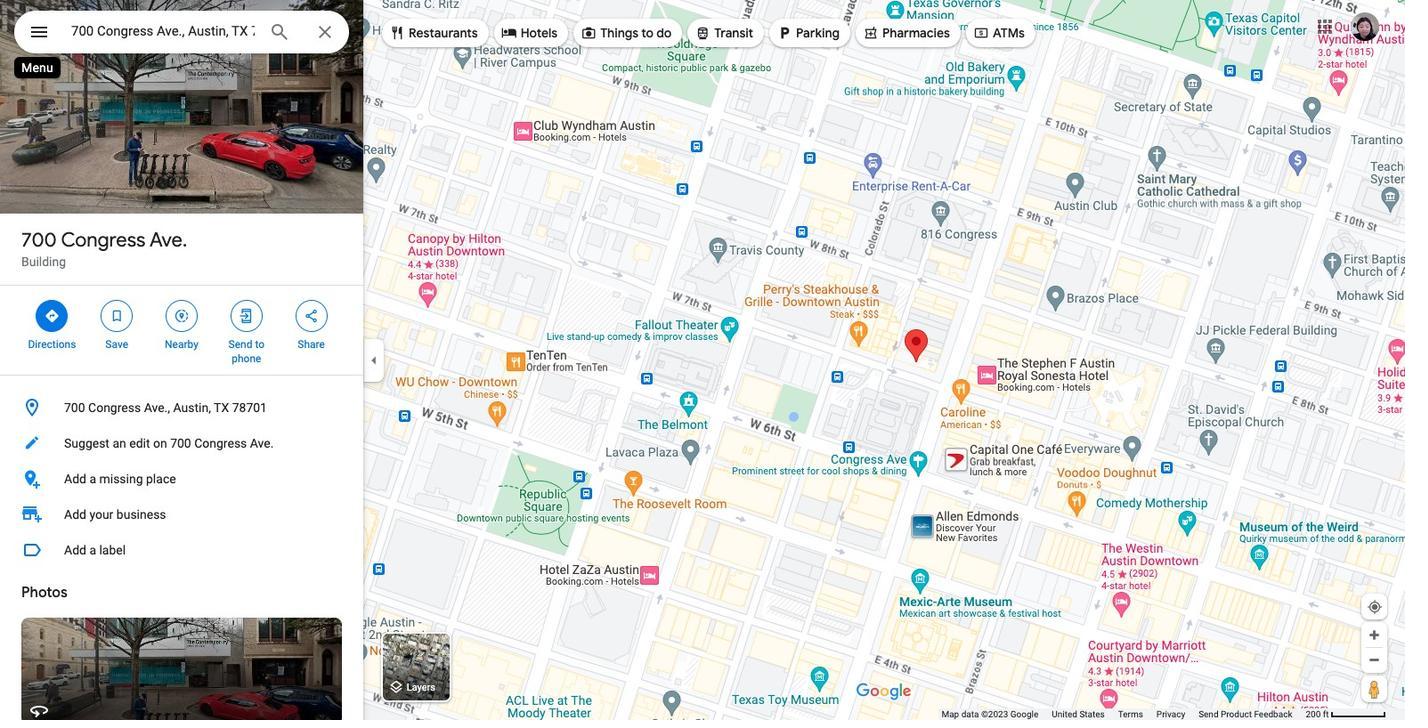 Task type: describe. For each thing, give the bounding box(es) containing it.
send to phone
[[228, 338, 265, 365]]


[[973, 23, 989, 42]]

hotels
[[521, 25, 558, 41]]

 transit
[[695, 23, 753, 42]]

700 for ave.,
[[64, 401, 85, 415]]

data
[[961, 710, 979, 720]]

phone
[[232, 353, 261, 365]]


[[389, 23, 405, 42]]

 hotels
[[501, 23, 558, 42]]

label
[[99, 543, 126, 557]]


[[695, 23, 711, 42]]

200 ft
[[1306, 710, 1329, 720]]

united states button
[[1052, 709, 1105, 720]]


[[303, 306, 319, 326]]

 button
[[14, 11, 64, 57]]

privacy button
[[1157, 709, 1185, 720]]

austin,
[[173, 401, 211, 415]]

actions for 700 congress ave. region
[[0, 286, 363, 375]]

add your business
[[64, 508, 166, 522]]

add for add a label
[[64, 543, 86, 557]]

ave. inside 700 congress ave. building
[[150, 228, 187, 253]]

 atms
[[973, 23, 1025, 42]]

states
[[1080, 710, 1105, 720]]

700 congress ave., austin, tx 78701
[[64, 401, 267, 415]]

add for add your business
[[64, 508, 86, 522]]

78701
[[232, 401, 267, 415]]

united
[[1052, 710, 1077, 720]]

place
[[146, 472, 176, 486]]

atms
[[993, 25, 1025, 41]]

on
[[153, 436, 167, 451]]

700 congress ave. main content
[[0, 0, 363, 720]]

add a missing place
[[64, 472, 176, 486]]

restaurants
[[409, 25, 478, 41]]

ave. inside button
[[250, 436, 274, 451]]

product
[[1221, 710, 1252, 720]]

footer inside google maps element
[[942, 709, 1306, 720]]

 parking
[[777, 23, 840, 42]]

add a missing place button
[[0, 461, 363, 497]]


[[28, 20, 50, 45]]

parking
[[796, 25, 840, 41]]

700 congress ave. building
[[21, 228, 187, 269]]

google
[[1011, 710, 1039, 720]]

add a label
[[64, 543, 126, 557]]

ft
[[1323, 710, 1329, 720]]

congress for ave.,
[[88, 401, 141, 415]]

add for add a missing place
[[64, 472, 86, 486]]

terms
[[1118, 710, 1143, 720]]

transit
[[714, 25, 753, 41]]

add a label button
[[0, 533, 363, 568]]

700 for ave.
[[21, 228, 57, 253]]

terms button
[[1118, 709, 1143, 720]]

things
[[600, 25, 639, 41]]

 search field
[[14, 11, 349, 57]]

to inside  things to do
[[641, 25, 654, 41]]



Task type: locate. For each thing, give the bounding box(es) containing it.

[[238, 306, 255, 326]]

700 inside button
[[170, 436, 191, 451]]

2 vertical spatial 700
[[170, 436, 191, 451]]


[[109, 306, 125, 326]]

feedback
[[1254, 710, 1293, 720]]

congress for ave.
[[61, 228, 146, 253]]

send for send product feedback
[[1199, 710, 1219, 720]]

200 ft button
[[1306, 710, 1387, 720]]

0 horizontal spatial ave.
[[150, 228, 187, 253]]

700 Congress Ave., Austin, TX 78701 field
[[14, 11, 349, 53]]

700 inside button
[[64, 401, 85, 415]]

business
[[116, 508, 166, 522]]

a
[[89, 472, 96, 486], [89, 543, 96, 557]]

700
[[21, 228, 57, 253], [64, 401, 85, 415], [170, 436, 191, 451]]

edit
[[129, 436, 150, 451]]

0 vertical spatial 700
[[21, 228, 57, 253]]

congress inside 700 congress ave. building
[[61, 228, 146, 253]]

missing
[[99, 472, 143, 486]]

suggest
[[64, 436, 109, 451]]

0 vertical spatial send
[[228, 338, 252, 351]]

700 up building
[[21, 228, 57, 253]]

1 vertical spatial 700
[[64, 401, 85, 415]]

1 horizontal spatial send
[[1199, 710, 1219, 720]]

2 horizontal spatial 700
[[170, 436, 191, 451]]

send product feedback
[[1199, 710, 1293, 720]]

save
[[105, 338, 128, 351]]

privacy
[[1157, 710, 1185, 720]]

to up phone
[[255, 338, 265, 351]]

700 up suggest
[[64, 401, 85, 415]]

1 vertical spatial to
[[255, 338, 265, 351]]

map
[[942, 710, 959, 720]]

add down suggest
[[64, 472, 86, 486]]

footer containing map data ©2023 google
[[942, 709, 1306, 720]]

to
[[641, 25, 654, 41], [255, 338, 265, 351]]

 things to do
[[581, 23, 672, 42]]

collapse side panel image
[[364, 350, 384, 370]]

an
[[113, 436, 126, 451]]

2 vertical spatial congress
[[194, 436, 247, 451]]

send up phone
[[228, 338, 252, 351]]

add left the label
[[64, 543, 86, 557]]

tx
[[214, 401, 229, 415]]

None field
[[71, 20, 255, 42]]

0 horizontal spatial to
[[255, 338, 265, 351]]

0 vertical spatial ave.
[[150, 228, 187, 253]]

a for label
[[89, 543, 96, 557]]

to inside send to phone
[[255, 338, 265, 351]]

200
[[1306, 710, 1321, 720]]

 pharmacies
[[863, 23, 950, 42]]

map data ©2023 google
[[942, 710, 1039, 720]]

ave. down 78701
[[250, 436, 274, 451]]

send
[[228, 338, 252, 351], [1199, 710, 1219, 720]]

a left the missing
[[89, 472, 96, 486]]

layers
[[407, 682, 435, 694]]

your
[[89, 508, 113, 522]]

700 inside 700 congress ave. building
[[21, 228, 57, 253]]

nearby
[[165, 338, 199, 351]]

suggest an edit on 700 congress ave. button
[[0, 426, 363, 461]]

add inside add a label button
[[64, 543, 86, 557]]

add your business link
[[0, 497, 363, 533]]

zoom out image
[[1368, 654, 1381, 667]]

send for send to phone
[[228, 338, 252, 351]]

3 add from the top
[[64, 543, 86, 557]]

1 vertical spatial add
[[64, 508, 86, 522]]

do
[[657, 25, 672, 41]]

add left the your
[[64, 508, 86, 522]]


[[44, 306, 60, 326]]


[[174, 306, 190, 326]]

0 vertical spatial a
[[89, 472, 96, 486]]

united states
[[1052, 710, 1105, 720]]

add
[[64, 472, 86, 486], [64, 508, 86, 522], [64, 543, 86, 557]]

1 vertical spatial ave.
[[250, 436, 274, 451]]

0 horizontal spatial send
[[228, 338, 252, 351]]

2 vertical spatial add
[[64, 543, 86, 557]]

a for missing
[[89, 472, 96, 486]]

ave. up  in the left top of the page
[[150, 228, 187, 253]]

0 horizontal spatial 700
[[21, 228, 57, 253]]

directions
[[28, 338, 76, 351]]

700 right on
[[170, 436, 191, 451]]

share
[[298, 338, 325, 351]]

congress up building
[[61, 228, 146, 253]]

zoom in image
[[1368, 629, 1381, 642]]

0 vertical spatial add
[[64, 472, 86, 486]]

1 vertical spatial a
[[89, 543, 96, 557]]

 restaurants
[[389, 23, 478, 42]]

ave.
[[150, 228, 187, 253], [250, 436, 274, 451]]

1 horizontal spatial to
[[641, 25, 654, 41]]

2 add from the top
[[64, 508, 86, 522]]

none field inside '700 congress ave., austin, tx 78701' field
[[71, 20, 255, 42]]

0 vertical spatial congress
[[61, 228, 146, 253]]

add inside add a missing place button
[[64, 472, 86, 486]]

0 vertical spatial to
[[641, 25, 654, 41]]

congress up an
[[88, 401, 141, 415]]

send product feedback button
[[1199, 709, 1293, 720]]

congress inside button
[[88, 401, 141, 415]]

congress
[[61, 228, 146, 253], [88, 401, 141, 415], [194, 436, 247, 451]]

ave.,
[[144, 401, 170, 415]]

send inside button
[[1199, 710, 1219, 720]]

show your location image
[[1367, 599, 1383, 615]]


[[581, 23, 597, 42]]

1 vertical spatial send
[[1199, 710, 1219, 720]]

photos
[[21, 584, 67, 602]]


[[777, 23, 793, 42]]

to left do at the top
[[641, 25, 654, 41]]

building
[[21, 255, 66, 269]]

google maps element
[[0, 0, 1405, 720]]


[[863, 23, 879, 42]]

1 horizontal spatial 700
[[64, 401, 85, 415]]

add inside add your business link
[[64, 508, 86, 522]]


[[501, 23, 517, 42]]

show street view coverage image
[[1362, 676, 1387, 703]]

google account: michele murakami  
(michele.murakami@adept.ai) image
[[1351, 12, 1379, 41]]

send inside send to phone
[[228, 338, 252, 351]]

congress inside button
[[194, 436, 247, 451]]

a left the label
[[89, 543, 96, 557]]

suggest an edit on 700 congress ave.
[[64, 436, 274, 451]]

700 congress ave., austin, tx 78701 button
[[0, 390, 363, 426]]

send left product
[[1199, 710, 1219, 720]]

1 a from the top
[[89, 472, 96, 486]]

congress down tx
[[194, 436, 247, 451]]

1 add from the top
[[64, 472, 86, 486]]

©2023
[[981, 710, 1008, 720]]

2 a from the top
[[89, 543, 96, 557]]

pharmacies
[[883, 25, 950, 41]]

1 vertical spatial congress
[[88, 401, 141, 415]]

footer
[[942, 709, 1306, 720]]

1 horizontal spatial ave.
[[250, 436, 274, 451]]



Task type: vqa. For each thing, say whether or not it's contained in the screenshot.


